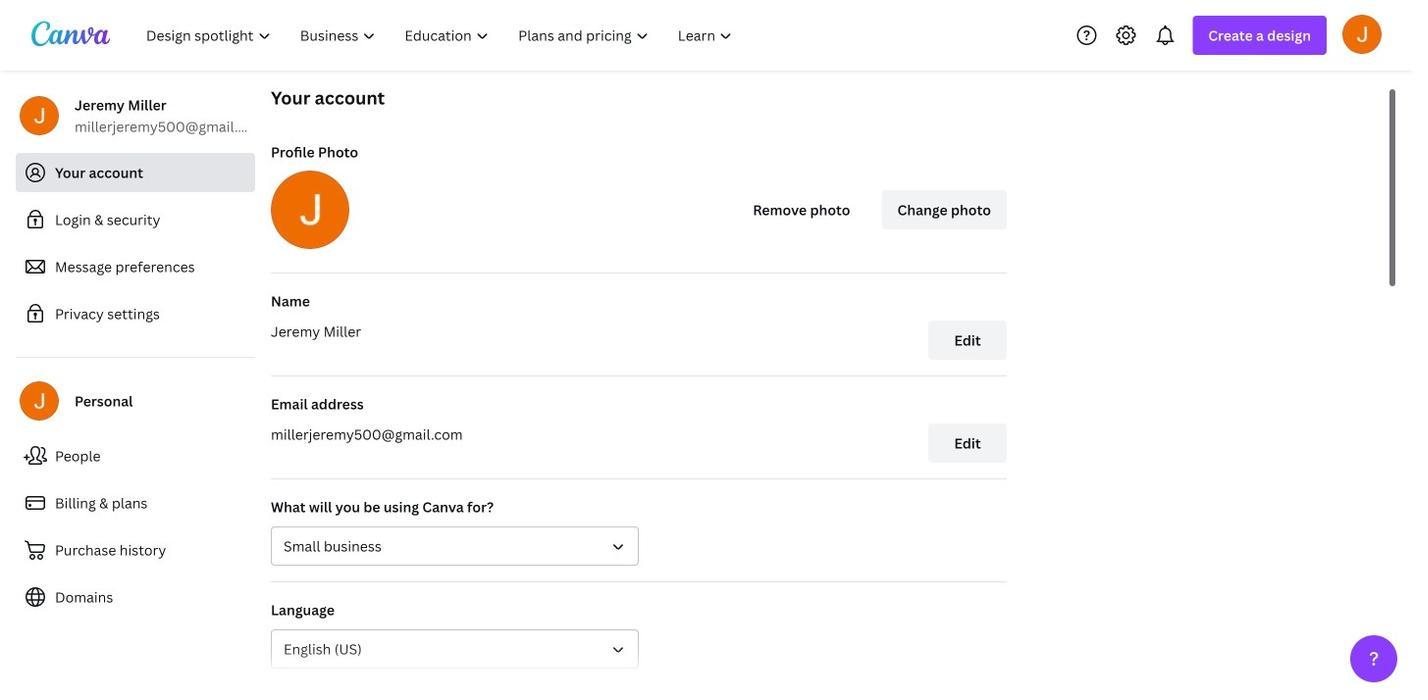 Task type: vqa. For each thing, say whether or not it's contained in the screenshot.
Impact
no



Task type: describe. For each thing, give the bounding box(es) containing it.
Language: English (US) button
[[271, 630, 639, 669]]

jeremy miller image
[[1342, 14, 1382, 54]]



Task type: locate. For each thing, give the bounding box(es) containing it.
None button
[[271, 527, 639, 566]]

top level navigation element
[[133, 16, 749, 55]]



